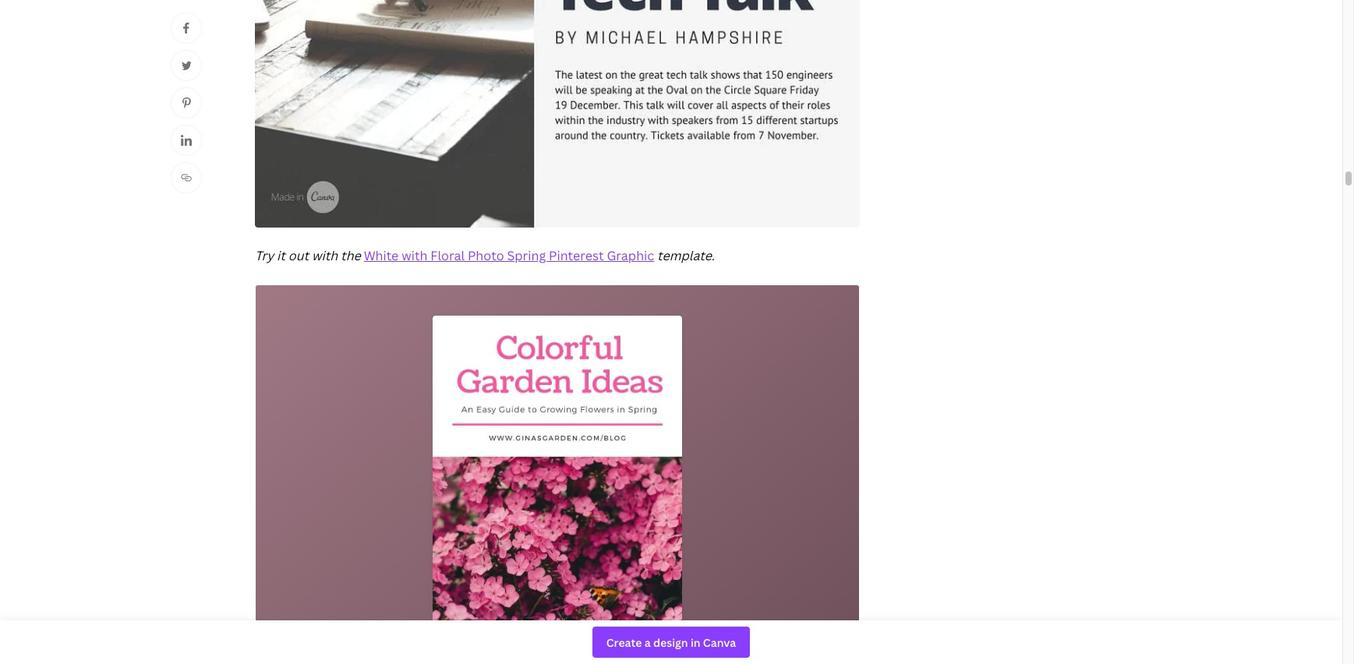 Task type: vqa. For each thing, say whether or not it's contained in the screenshot.
Docs button on the left top of the page
no



Task type: describe. For each thing, give the bounding box(es) containing it.
try
[[255, 247, 274, 264]]

white with floral photo spring pinterest graphic link
[[364, 247, 654, 264]]

template.
[[657, 247, 715, 264]]

photo
[[468, 247, 504, 264]]

floral
[[431, 247, 465, 264]]

spring
[[507, 247, 546, 264]]



Task type: locate. For each thing, give the bounding box(es) containing it.
out
[[288, 247, 309, 264]]

white
[[364, 247, 399, 264]]

graphic
[[607, 247, 654, 264]]

with left the the
[[312, 247, 338, 264]]

0 horizontal spatial with
[[312, 247, 338, 264]]

1 with from the left
[[312, 247, 338, 264]]

with left floral
[[402, 247, 428, 264]]

2 with from the left
[[402, 247, 428, 264]]

it
[[277, 247, 285, 264]]

with
[[312, 247, 338, 264], [402, 247, 428, 264]]

try it out with the white with floral photo spring pinterest graphic template.
[[255, 247, 715, 264]]

1 horizontal spatial with
[[402, 247, 428, 264]]

pinterest
[[549, 247, 604, 264]]

the
[[341, 247, 361, 264]]



